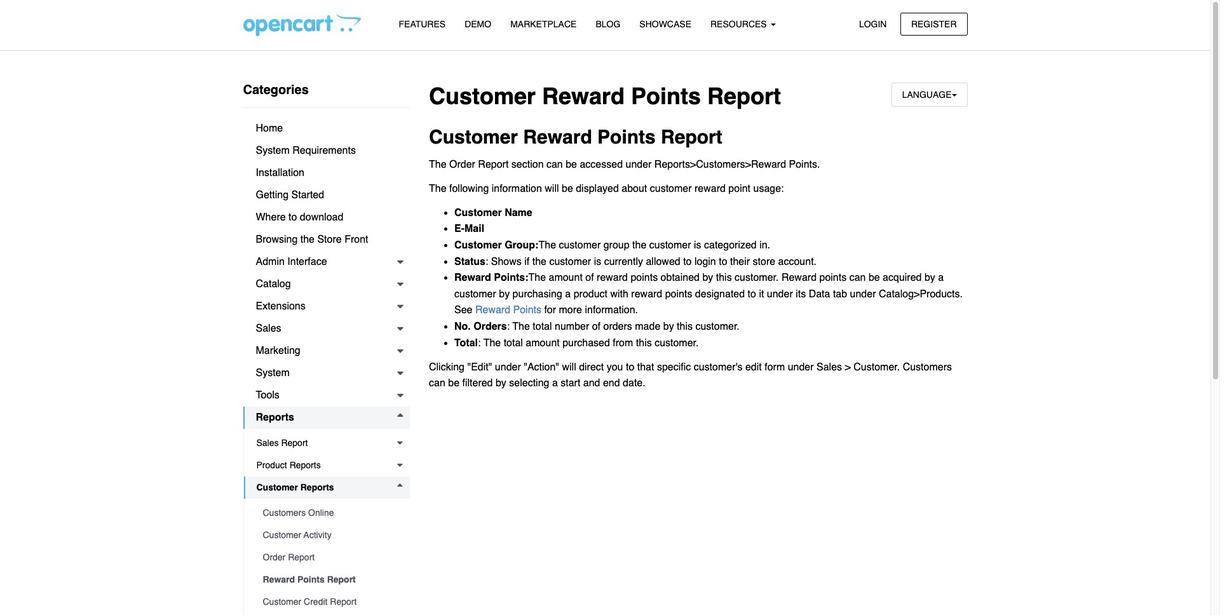 Task type: locate. For each thing, give the bounding box(es) containing it.
: down orders
[[478, 337, 481, 349]]

be left accessed
[[566, 159, 577, 170]]

customers online
[[263, 508, 334, 518]]

customer. up it
[[735, 272, 779, 284]]

number
[[555, 321, 589, 332]]

reward points report
[[263, 575, 356, 585]]

2 system from the top
[[256, 367, 290, 379]]

reward down reports>customers>reward on the right of page
[[695, 183, 726, 194]]

demo
[[465, 19, 491, 29]]

is up login at the top right of the page
[[694, 240, 701, 251]]

sales report
[[256, 438, 308, 448]]

the left store
[[300, 234, 315, 245]]

points:
[[494, 272, 529, 284]]

reports for customer
[[300, 482, 334, 493]]

1 horizontal spatial reward
[[631, 288, 662, 300]]

0 vertical spatial customer.
[[735, 272, 779, 284]]

extensions
[[256, 301, 306, 312]]

customers up customer activity
[[263, 508, 306, 518]]

2 horizontal spatial points
[[820, 272, 847, 284]]

browsing
[[256, 234, 298, 245]]

1 horizontal spatial points
[[665, 288, 692, 300]]

0 vertical spatial will
[[545, 183, 559, 194]]

2 vertical spatial sales
[[256, 438, 279, 448]]

1 vertical spatial reward
[[597, 272, 628, 284]]

customer.
[[735, 272, 779, 284], [696, 321, 740, 332], [655, 337, 699, 349]]

customer activity link
[[250, 524, 410, 547]]

reports inside customer reports link
[[300, 482, 334, 493]]

: up reward points:
[[486, 256, 488, 267]]

the right "if"
[[532, 256, 547, 267]]

reports up customer reports
[[290, 460, 321, 470]]

customer's
[[694, 361, 743, 373]]

1 horizontal spatial :
[[486, 256, 488, 267]]

of up purchased
[[592, 321, 601, 332]]

the up currently
[[632, 240, 647, 251]]

can down clicking at bottom
[[429, 378, 445, 389]]

2 vertical spatial :
[[478, 337, 481, 349]]

its
[[796, 288, 806, 300]]

status
[[454, 256, 486, 267]]

of inside no. orders : the total number of orders made by this customer. total : the total amount purchased from this customer.
[[592, 321, 601, 332]]

the inside the amount of reward points obtained by this customer. reward points can be acquired by a customer by purchasing a product with reward points designated to it under its data tab under catalog>products. see
[[529, 272, 546, 284]]

reward up with
[[597, 272, 628, 284]]

reports down 'tools'
[[256, 412, 294, 423]]

under up about
[[626, 159, 652, 170]]

points down allowed
[[631, 272, 658, 284]]

amount up "action"
[[526, 337, 560, 349]]

requirements
[[293, 145, 356, 156]]

the following information will be displayed about customer reward point usage:
[[429, 183, 784, 194]]

tab
[[833, 288, 847, 300]]

customers right customer.
[[903, 361, 952, 373]]

catalog link
[[243, 273, 410, 296]]

by right the made
[[663, 321, 674, 332]]

0 vertical spatial :
[[486, 256, 488, 267]]

reward right with
[[631, 288, 662, 300]]

will up "start"
[[562, 361, 576, 373]]

customer. up specific
[[655, 337, 699, 349]]

login link
[[848, 12, 898, 36]]

to right the you
[[626, 361, 635, 373]]

reports
[[256, 412, 294, 423], [290, 460, 321, 470], [300, 482, 334, 493]]

catalog
[[256, 278, 291, 290]]

customer up product
[[549, 256, 591, 267]]

0 horizontal spatial a
[[552, 378, 558, 389]]

to
[[289, 212, 297, 223], [683, 256, 692, 267], [719, 256, 727, 267], [748, 288, 756, 300], [626, 361, 635, 373]]

0 vertical spatial customer reward points report
[[429, 83, 781, 109]]

1 vertical spatial amount
[[526, 337, 560, 349]]

filtered
[[462, 378, 493, 389]]

1 vertical spatial of
[[592, 321, 601, 332]]

to left their
[[719, 256, 727, 267]]

tools
[[256, 390, 280, 401]]

0 vertical spatial amount
[[549, 272, 583, 284]]

2 vertical spatial this
[[636, 337, 652, 349]]

the
[[429, 159, 447, 170], [429, 183, 447, 194], [539, 240, 556, 251], [529, 272, 546, 284], [513, 321, 530, 332], [484, 337, 501, 349]]

this down the made
[[636, 337, 652, 349]]

0 horizontal spatial order
[[263, 552, 286, 563]]

1 vertical spatial customer reward points report
[[429, 126, 723, 148]]

1 vertical spatial will
[[562, 361, 576, 373]]

0 vertical spatial reports
[[256, 412, 294, 423]]

this right the made
[[677, 321, 693, 332]]

product reports
[[256, 460, 321, 470]]

reports>customers>reward
[[655, 159, 786, 170]]

1 customer reward points report from the top
[[429, 83, 781, 109]]

1 vertical spatial sales
[[817, 361, 842, 373]]

of up product
[[586, 272, 594, 284]]

e-
[[454, 223, 465, 235]]

amount inside no. orders : the total number of orders made by this customer. total : the total amount purchased from this customer.
[[526, 337, 560, 349]]

customer up see
[[454, 288, 496, 300]]

reports inside reports link
[[256, 412, 294, 423]]

order up following
[[449, 159, 475, 170]]

under
[[626, 159, 652, 170], [767, 288, 793, 300], [850, 288, 876, 300], [495, 361, 521, 373], [788, 361, 814, 373]]

system requirements link
[[243, 140, 410, 162]]

sales up product
[[256, 438, 279, 448]]

1 system from the top
[[256, 145, 290, 156]]

name
[[505, 207, 532, 219]]

1 vertical spatial is
[[594, 256, 601, 267]]

points
[[631, 83, 701, 109], [598, 126, 656, 148], [513, 305, 542, 316], [297, 575, 325, 585]]

language button
[[892, 83, 968, 107]]

1 horizontal spatial order
[[449, 159, 475, 170]]

2 vertical spatial customer.
[[655, 337, 699, 349]]

1 vertical spatial this
[[677, 321, 693, 332]]

can right "section"
[[547, 159, 563, 170]]

"edit"
[[467, 361, 492, 373]]

customer reward points report
[[429, 83, 781, 109], [429, 126, 723, 148]]

following
[[449, 183, 489, 194]]

customers inside clicking "edit" under "action" will direct you to that specific customer's edit form under sales > customer. customers can be filtered by selecting a start and end date.
[[903, 361, 952, 373]]

0 horizontal spatial points
[[631, 272, 658, 284]]

browsing the store front
[[256, 234, 368, 245]]

order report
[[263, 552, 315, 563]]

0 horizontal spatial this
[[636, 337, 652, 349]]

customer activity
[[263, 530, 332, 540]]

reports down product reports link
[[300, 482, 334, 493]]

2 vertical spatial reward
[[631, 288, 662, 300]]

showcase
[[640, 19, 692, 29]]

customer.
[[854, 361, 900, 373]]

0 horizontal spatial customers
[[263, 508, 306, 518]]

categories
[[243, 83, 309, 97]]

0 vertical spatial system
[[256, 145, 290, 156]]

1 horizontal spatial can
[[547, 159, 563, 170]]

reports link
[[243, 407, 410, 429]]

under right tab
[[850, 288, 876, 300]]

product reports link
[[244, 454, 410, 477]]

download
[[300, 212, 343, 223]]

0 horizontal spatial will
[[545, 183, 559, 194]]

points
[[631, 272, 658, 284], [820, 272, 847, 284], [665, 288, 692, 300]]

0 vertical spatial total
[[533, 321, 552, 332]]

by up catalog>products.
[[925, 272, 936, 284]]

2 vertical spatial a
[[552, 378, 558, 389]]

more
[[559, 305, 582, 316]]

be left acquired
[[869, 272, 880, 284]]

by right filtered
[[496, 378, 507, 389]]

1 horizontal spatial customers
[[903, 361, 952, 373]]

0 vertical spatial sales
[[256, 323, 281, 334]]

report inside the order report link
[[288, 552, 315, 563]]

is left currently
[[594, 256, 601, 267]]

2 vertical spatial can
[[429, 378, 445, 389]]

it
[[759, 288, 764, 300]]

customer. down the designated
[[696, 321, 740, 332]]

1 horizontal spatial the
[[532, 256, 547, 267]]

0 vertical spatial reward
[[695, 183, 726, 194]]

points down obtained
[[665, 288, 692, 300]]

a up catalog>products.
[[938, 272, 944, 284]]

will inside clicking "edit" under "action" will direct you to that specific customer's edit form under sales > customer. customers can be filtered by selecting a start and end date.
[[562, 361, 576, 373]]

2 horizontal spatial the
[[632, 240, 647, 251]]

installation
[[256, 167, 304, 179]]

a up more
[[565, 288, 571, 300]]

categorized
[[704, 240, 757, 251]]

marketplace
[[511, 19, 577, 29]]

you
[[607, 361, 623, 373]]

0 horizontal spatial the
[[300, 234, 315, 245]]

2 horizontal spatial this
[[716, 272, 732, 284]]

2 vertical spatial reports
[[300, 482, 334, 493]]

system up 'tools'
[[256, 367, 290, 379]]

customers
[[903, 361, 952, 373], [263, 508, 306, 518]]

1 vertical spatial customer.
[[696, 321, 740, 332]]

0 vertical spatial this
[[716, 272, 732, 284]]

specific
[[657, 361, 691, 373]]

browsing the store front link
[[243, 229, 410, 251]]

shows
[[491, 256, 522, 267]]

0 vertical spatial customers
[[903, 361, 952, 373]]

points.
[[789, 159, 820, 170]]

points up tab
[[820, 272, 847, 284]]

clicking
[[429, 361, 465, 373]]

to left it
[[748, 288, 756, 300]]

0 horizontal spatial can
[[429, 378, 445, 389]]

1 vertical spatial reports
[[290, 460, 321, 470]]

total down for
[[533, 321, 552, 332]]

clicking "edit" under "action" will direct you to that specific customer's edit form under sales > customer. customers can be filtered by selecting a start and end date.
[[429, 361, 952, 389]]

where to download link
[[243, 207, 410, 229]]

1 vertical spatial order
[[263, 552, 286, 563]]

of inside the amount of reward points obtained by this customer. reward points can be acquired by a customer by purchasing a product with reward points designated to it under its data tab under catalog>products. see
[[586, 272, 594, 284]]

sales
[[256, 323, 281, 334], [817, 361, 842, 373], [256, 438, 279, 448]]

can inside the amount of reward points obtained by this customer. reward points can be acquired by a customer by purchasing a product with reward points designated to it under its data tab under catalog>products. see
[[850, 272, 866, 284]]

account.
[[778, 256, 817, 267]]

point
[[729, 183, 751, 194]]

order down customer activity
[[263, 552, 286, 563]]

2 horizontal spatial :
[[507, 321, 510, 332]]

a inside clicking "edit" under "action" will direct you to that specific customer's edit form under sales > customer. customers can be filtered by selecting a start and end date.
[[552, 378, 558, 389]]

will right 'information'
[[545, 183, 559, 194]]

will
[[545, 183, 559, 194], [562, 361, 576, 373]]

0 vertical spatial a
[[938, 272, 944, 284]]

1 horizontal spatial this
[[677, 321, 693, 332]]

customer right about
[[650, 183, 692, 194]]

can
[[547, 159, 563, 170], [850, 272, 866, 284], [429, 378, 445, 389]]

report inside 'sales report' link
[[281, 438, 308, 448]]

1 vertical spatial total
[[504, 337, 523, 349]]

2 horizontal spatial can
[[850, 272, 866, 284]]

to right "where" at the top of the page
[[289, 212, 297, 223]]

made
[[635, 321, 661, 332]]

a left "start"
[[552, 378, 558, 389]]

: down reward points link
[[507, 321, 510, 332]]

store
[[753, 256, 776, 267]]

to inside clicking "edit" under "action" will direct you to that specific customer's edit form under sales > customer. customers can be filtered by selecting a start and end date.
[[626, 361, 635, 373]]

displayed
[[576, 183, 619, 194]]

form
[[765, 361, 785, 373]]

sales left ">"
[[817, 361, 842, 373]]

amount up product
[[549, 272, 583, 284]]

by inside no. orders : the total number of orders made by this customer. total : the total amount purchased from this customer.
[[663, 321, 674, 332]]

0 vertical spatial of
[[586, 272, 594, 284]]

this up the designated
[[716, 272, 732, 284]]

in.
[[760, 240, 770, 251]]

1 vertical spatial system
[[256, 367, 290, 379]]

blog
[[596, 19, 621, 29]]

sales inside clicking "edit" under "action" will direct you to that specific customer's edit form under sales > customer. customers can be filtered by selecting a start and end date.
[[817, 361, 842, 373]]

the
[[300, 234, 315, 245], [632, 240, 647, 251], [532, 256, 547, 267]]

reward
[[542, 83, 625, 109], [523, 126, 592, 148], [454, 272, 491, 284], [782, 272, 817, 284], [475, 305, 510, 316], [263, 575, 295, 585]]

1 vertical spatial can
[[850, 272, 866, 284]]

can left acquired
[[850, 272, 866, 284]]

reports inside product reports link
[[290, 460, 321, 470]]

sales up marketing
[[256, 323, 281, 334]]

1 horizontal spatial is
[[694, 240, 701, 251]]

system down home
[[256, 145, 290, 156]]

system inside 'link'
[[256, 367, 290, 379]]

total down orders
[[504, 337, 523, 349]]

:
[[486, 256, 488, 267], [507, 321, 510, 332], [478, 337, 481, 349]]

be down clicking at bottom
[[448, 378, 460, 389]]

login
[[695, 256, 716, 267]]

1 horizontal spatial will
[[562, 361, 576, 373]]

customer
[[429, 83, 536, 109], [429, 126, 518, 148], [454, 207, 502, 219], [454, 240, 502, 251], [256, 482, 298, 493], [263, 530, 301, 540], [263, 597, 301, 607]]

1 vertical spatial a
[[565, 288, 571, 300]]

a
[[938, 272, 944, 284], [565, 288, 571, 300], [552, 378, 558, 389]]

customer inside the amount of reward points obtained by this customer. reward points can be acquired by a customer by purchasing a product with reward points designated to it under its data tab under catalog>products. see
[[454, 288, 496, 300]]



Task type: vqa. For each thing, say whether or not it's contained in the screenshot.
rightmost the of
no



Task type: describe. For each thing, give the bounding box(es) containing it.
home
[[256, 123, 283, 134]]

purchased
[[563, 337, 610, 349]]

blog link
[[586, 13, 630, 36]]

features link
[[389, 13, 455, 36]]

demo link
[[455, 13, 501, 36]]

online
[[308, 508, 334, 518]]

admin
[[256, 256, 285, 268]]

group:
[[505, 240, 539, 251]]

end
[[603, 378, 620, 389]]

direct
[[579, 361, 604, 373]]

system for system
[[256, 367, 290, 379]]

opencart - open source shopping cart solution image
[[243, 13, 361, 36]]

information.
[[585, 305, 638, 316]]

be inside the amount of reward points obtained by this customer. reward points can be acquired by a customer by purchasing a product with reward points designated to it under its data tab under catalog>products. see
[[869, 272, 880, 284]]

catalog>products.
[[879, 288, 963, 300]]

report inside customer credit report link
[[330, 597, 357, 607]]

be inside clicking "edit" under "action" will direct you to that specific customer's edit form under sales > customer. customers can be filtered by selecting a start and end date.
[[448, 378, 460, 389]]

register
[[911, 19, 957, 29]]

reward points:
[[454, 272, 529, 284]]

and
[[583, 378, 600, 389]]

2 horizontal spatial reward
[[695, 183, 726, 194]]

see
[[454, 305, 473, 316]]

store
[[317, 234, 342, 245]]

acquired
[[883, 272, 922, 284]]

under right form
[[788, 361, 814, 373]]

1 vertical spatial customers
[[263, 508, 306, 518]]

to left login at the top right of the page
[[683, 256, 692, 267]]

amount inside the amount of reward points obtained by this customer. reward points can be acquired by a customer by purchasing a product with reward points designated to it under its data tab under catalog>products. see
[[549, 272, 583, 284]]

data
[[809, 288, 830, 300]]

edit
[[746, 361, 762, 373]]

product
[[574, 288, 608, 300]]

to inside the amount of reward points obtained by this customer. reward points can be acquired by a customer by purchasing a product with reward points designated to it under its data tab under catalog>products. see
[[748, 288, 756, 300]]

under right it
[[767, 288, 793, 300]]

orders
[[604, 321, 632, 332]]

date.
[[623, 378, 646, 389]]

sales for sales
[[256, 323, 281, 334]]

showcase link
[[630, 13, 701, 36]]

0 vertical spatial order
[[449, 159, 475, 170]]

0 vertical spatial is
[[694, 240, 701, 251]]

features
[[399, 19, 446, 29]]

system for system requirements
[[256, 145, 290, 156]]

0 horizontal spatial reward
[[597, 272, 628, 284]]

2 customer reward points report from the top
[[429, 126, 723, 148]]

customer left group
[[559, 240, 601, 251]]

resources
[[711, 19, 769, 29]]

sales for sales report
[[256, 438, 279, 448]]

admin interface link
[[243, 251, 410, 273]]

total
[[454, 337, 478, 349]]

purchasing
[[513, 288, 562, 300]]

with
[[610, 288, 629, 300]]

allowed
[[646, 256, 681, 267]]

customer. inside the amount of reward points obtained by this customer. reward points can be acquired by a customer by purchasing a product with reward points designated to it under its data tab under catalog>products. see
[[735, 272, 779, 284]]

interface
[[287, 256, 327, 268]]

reports for product
[[290, 460, 321, 470]]

0 horizontal spatial total
[[504, 337, 523, 349]]

where
[[256, 212, 286, 223]]

installation link
[[243, 162, 410, 184]]

reward inside the amount of reward points obtained by this customer. reward points can be acquired by a customer by purchasing a product with reward points designated to it under its data tab under catalog>products. see
[[782, 272, 817, 284]]

sales report link
[[244, 432, 410, 454]]

be left displayed at the top of the page
[[562, 183, 573, 194]]

to inside the where to download link
[[289, 212, 297, 223]]

resources link
[[701, 13, 785, 36]]

where to download
[[256, 212, 343, 223]]

getting
[[256, 189, 289, 201]]

report inside reward points report link
[[327, 575, 356, 585]]

0 horizontal spatial :
[[478, 337, 481, 349]]

register link
[[901, 12, 968, 36]]

reward points link
[[475, 305, 542, 316]]

1 horizontal spatial total
[[533, 321, 552, 332]]

under up the selecting
[[495, 361, 521, 373]]

for
[[544, 305, 556, 316]]

login
[[859, 19, 887, 29]]

customer name e-mail customer group: the customer group the customer is categorized in. status : shows if the customer is currently allowed to login to their store account.
[[454, 207, 817, 267]]

by down login at the top right of the page
[[703, 272, 713, 284]]

about
[[622, 183, 647, 194]]

activity
[[304, 530, 332, 540]]

0 horizontal spatial is
[[594, 256, 601, 267]]

1 vertical spatial :
[[507, 321, 510, 332]]

credit
[[304, 597, 328, 607]]

1 horizontal spatial a
[[565, 288, 571, 300]]

mail
[[465, 223, 484, 235]]

reward points report link
[[250, 569, 410, 591]]

section
[[512, 159, 544, 170]]

home link
[[243, 118, 410, 140]]

0 vertical spatial can
[[547, 159, 563, 170]]

product
[[256, 460, 287, 470]]

can inside clicking "edit" under "action" will direct you to that specific customer's edit form under sales > customer. customers can be filtered by selecting a start and end date.
[[429, 378, 445, 389]]

the inside customer name e-mail customer group: the customer group the customer is categorized in. status : shows if the customer is currently allowed to login to their store account.
[[539, 240, 556, 251]]

designated
[[695, 288, 745, 300]]

usage:
[[754, 183, 784, 194]]

the order report section can be accessed under reports>customers>reward points.
[[429, 159, 820, 170]]

accessed
[[580, 159, 623, 170]]

this inside the amount of reward points obtained by this customer. reward points can be acquired by a customer by purchasing a product with reward points designated to it under its data tab under catalog>products. see
[[716, 272, 732, 284]]

customer reports
[[256, 482, 334, 493]]

by inside clicking "edit" under "action" will direct you to that specific customer's edit form under sales > customer. customers can be filtered by selecting a start and end date.
[[496, 378, 507, 389]]

>
[[845, 361, 851, 373]]

system link
[[243, 362, 410, 385]]

customer up allowed
[[649, 240, 691, 251]]

: inside customer name e-mail customer group: the customer group the customer is categorized in. status : shows if the customer is currently allowed to login to their store account.
[[486, 256, 488, 267]]

by up reward points link
[[499, 288, 510, 300]]

front
[[345, 234, 368, 245]]

that
[[637, 361, 654, 373]]

marketplace link
[[501, 13, 586, 36]]

admin interface
[[256, 256, 327, 268]]

currently
[[604, 256, 643, 267]]

tools link
[[243, 385, 410, 407]]

customer credit report link
[[250, 591, 410, 613]]

customer reports link
[[244, 477, 410, 499]]

extensions link
[[243, 296, 410, 318]]

their
[[730, 256, 750, 267]]

no. orders : the total number of orders made by this customer. total : the total amount purchased from this customer.
[[454, 321, 740, 349]]

2 horizontal spatial a
[[938, 272, 944, 284]]



